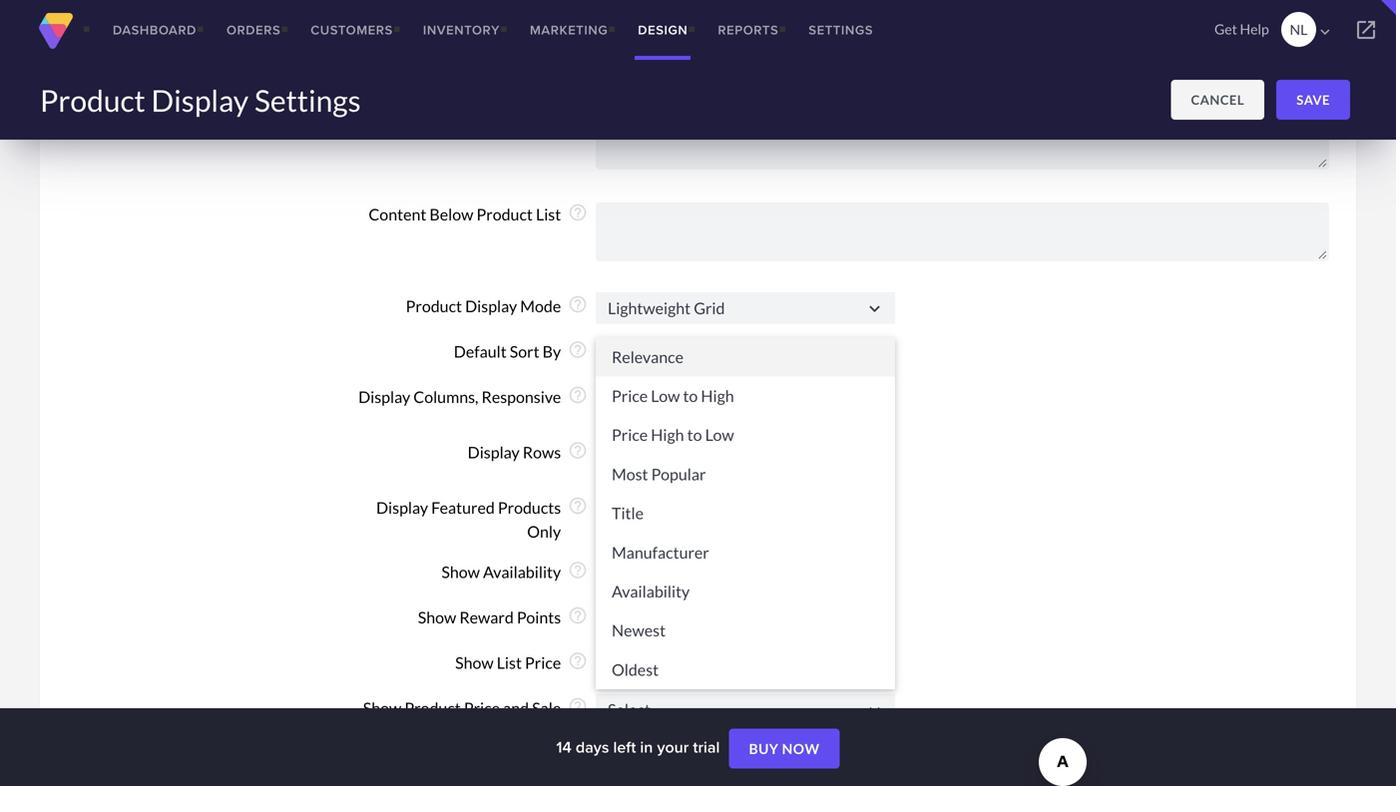 Task type: locate. For each thing, give the bounding box(es) containing it.
you can customize how products are displayed on the search results page. to get to this page on your store, enter a search term in the search box on your storefront and hit enter.
[[349, 68, 1199, 81]]

show inside show availability help_outline
[[441, 562, 480, 582]]

0 vertical spatial 
[[864, 298, 885, 319]]

list
[[536, 205, 561, 224], [497, 653, 522, 673]]

and left sale
[[503, 699, 529, 718]]

results for search results
[[134, 23, 185, 46]]

0 horizontal spatial featured
[[171, 69, 235, 92]]

to up popular
[[687, 425, 702, 445]]

display inside display featured products only help_outline
[[376, 498, 428, 518]]

settings up displayed
[[532, 16, 596, 38]]

term
[[927, 68, 951, 81]]

0 horizontal spatial search
[[81, 23, 130, 46]]

nl
[[1290, 21, 1308, 38]]

show for show product price and sale price help_outline
[[363, 699, 401, 718]]

1 horizontal spatial the
[[964, 68, 980, 81]]

content
[[369, 205, 426, 224]]

display inside display columns, responsive help_outline
[[358, 387, 410, 407]]

page.
[[674, 68, 699, 81]]

1 search from the left
[[605, 68, 637, 81]]

low up popular
[[705, 425, 734, 445]]

on right box
[[1046, 68, 1058, 81]]

product
[[40, 82, 145, 118], [476, 205, 533, 224], [406, 297, 462, 316], [404, 699, 461, 718]]

search up home
[[81, 23, 130, 46]]

3 help_outline from the top
[[568, 340, 588, 360]]

help_outline inside product display mode help_outline
[[568, 295, 588, 315]]

9 help_outline from the top
[[568, 651, 588, 671]]

enter.
[[1171, 68, 1199, 81]]

show inside show list price help_outline
[[455, 653, 494, 673]]

show availability help_outline
[[441, 560, 588, 582]]


[[1354, 18, 1378, 42]]

1 vertical spatial list
[[497, 653, 522, 673]]

display featured products only help_outline
[[376, 496, 588, 542]]

availability inside show availability help_outline
[[483, 562, 561, 582]]

nl 
[[1290, 21, 1334, 41]]

0 horizontal spatial availability
[[483, 562, 561, 582]]

the
[[587, 68, 603, 81], [964, 68, 980, 81]]

1 vertical spatial and
[[503, 699, 529, 718]]

2  from the top
[[864, 700, 885, 721]]

customers
[[311, 20, 393, 39]]

sort
[[510, 342, 539, 361]]

show product price and sale price help_outline
[[363, 697, 588, 742]]

list down show reward points help_outline
[[497, 653, 522, 673]]

and inside "show product price and sale price help_outline"
[[503, 699, 529, 718]]

1 horizontal spatial featured
[[431, 498, 495, 518]]

on
[[572, 68, 585, 81], [789, 68, 802, 81], [1046, 68, 1058, 81]]

home page: featured link
[[81, 64, 294, 98]]

1 horizontal spatial and
[[1136, 68, 1154, 81]]

availability down only
[[483, 562, 561, 582]]

days
[[576, 735, 609, 759]]

results
[[407, 16, 466, 38], [134, 23, 185, 46]]

2 help_outline from the top
[[568, 295, 588, 315]]


[[864, 298, 885, 319], [864, 700, 885, 721]]

1 horizontal spatial search
[[349, 16, 404, 38]]

0 horizontal spatial on
[[572, 68, 585, 81]]

4 help_outline from the top
[[568, 385, 588, 405]]

help_outline inside content below product list help_outline
[[568, 203, 588, 223]]

design
[[638, 20, 688, 39]]

help_outline inside display rows help_outline
[[568, 441, 588, 461]]

search up can
[[349, 16, 404, 38]]

show reward points help_outline
[[418, 606, 588, 627]]

0 vertical spatial list
[[536, 205, 561, 224]]

inventory
[[423, 20, 500, 39]]

search
[[349, 16, 404, 38], [81, 23, 130, 46]]

1 vertical spatial to
[[683, 386, 698, 406]]

1 horizontal spatial list
[[536, 205, 561, 224]]

0 horizontal spatial search
[[605, 68, 637, 81]]

and left "hit" at the top right
[[1136, 68, 1154, 81]]

product display settings
[[40, 82, 361, 118]]

the right displayed
[[587, 68, 603, 81]]

to up price high to low
[[683, 386, 698, 406]]

1 the from the left
[[587, 68, 603, 81]]

responsive
[[482, 387, 561, 407]]

availability down manufacturer
[[612, 582, 690, 601]]

manufacturer
[[612, 543, 709, 562]]

None text field
[[596, 111, 1329, 169], [596, 292, 895, 324], [596, 111, 1329, 169], [596, 292, 895, 324]]

your right box
[[1060, 68, 1082, 81]]

8 help_outline from the top
[[568, 606, 588, 626]]

high up price high to low
[[701, 386, 734, 406]]

price down show list price help_outline
[[464, 699, 500, 718]]

7 help_outline from the top
[[568, 560, 588, 580]]

1 help_outline from the top
[[568, 203, 588, 223]]

default sort by help_outline
[[454, 340, 588, 361]]

the left search at the right
[[964, 68, 980, 81]]

1 horizontal spatial results
[[407, 16, 466, 38]]

how
[[439, 68, 460, 81]]

settings down you on the left of page
[[254, 82, 361, 118]]

1 horizontal spatial availability
[[612, 582, 690, 601]]

to for low
[[687, 425, 702, 445]]

1 horizontal spatial high
[[701, 386, 734, 406]]

search
[[605, 68, 637, 81], [893, 68, 925, 81]]

help_outline inside display columns, responsive help_outline
[[568, 385, 588, 405]]

0 vertical spatial in
[[953, 68, 962, 81]]

on right page
[[789, 68, 802, 81]]

1 horizontal spatial low
[[705, 425, 734, 445]]

to
[[732, 68, 742, 81], [683, 386, 698, 406], [687, 425, 702, 445]]

1 vertical spatial low
[[705, 425, 734, 445]]

6 help_outline from the top
[[568, 496, 588, 516]]

oldest
[[612, 660, 659, 679]]

on right displayed
[[572, 68, 585, 81]]

price up sale
[[525, 653, 561, 673]]

price
[[612, 386, 648, 406], [612, 425, 648, 445], [525, 653, 561, 673], [464, 699, 500, 718], [525, 723, 561, 742]]

and
[[1136, 68, 1154, 81], [503, 699, 529, 718]]

0 horizontal spatial high
[[651, 425, 684, 445]]

results up "how"
[[407, 16, 466, 38]]

1 horizontal spatial your
[[804, 68, 826, 81]]

0 vertical spatial high
[[701, 386, 734, 406]]

in
[[953, 68, 962, 81], [640, 735, 653, 759]]

search right a
[[893, 68, 925, 81]]

settings up store,
[[809, 20, 873, 39]]

in right term
[[953, 68, 962, 81]]

featured left products
[[431, 498, 495, 518]]

0 vertical spatial low
[[651, 386, 680, 406]]

home page: featured
[[81, 69, 235, 92]]

1 on from the left
[[572, 68, 585, 81]]

search left results
[[605, 68, 637, 81]]

you
[[349, 68, 367, 81]]

None text field
[[596, 202, 1329, 261]]

10 help_outline from the top
[[568, 697, 588, 717]]

 link
[[1336, 0, 1396, 60]]

relevance
[[612, 347, 684, 367]]

2 horizontal spatial on
[[1046, 68, 1058, 81]]

a
[[886, 68, 891, 81]]

to right get
[[732, 68, 742, 81]]

0 vertical spatial and
[[1136, 68, 1154, 81]]

show inside show reward points help_outline
[[418, 608, 456, 627]]

mode
[[520, 297, 561, 316]]

display inside product display mode help_outline
[[465, 297, 517, 316]]

2 vertical spatial to
[[687, 425, 702, 445]]

settings
[[532, 16, 596, 38], [809, 20, 873, 39], [254, 82, 361, 118]]

0 horizontal spatial list
[[497, 653, 522, 673]]

your left trial
[[657, 735, 689, 759]]

2 horizontal spatial your
[[1060, 68, 1082, 81]]

featured down search results link
[[171, 69, 235, 92]]

price low to high
[[612, 386, 734, 406]]

display
[[469, 16, 528, 38], [151, 82, 249, 118], [465, 297, 517, 316], [358, 387, 410, 407], [468, 443, 520, 462], [376, 498, 428, 518]]

1 vertical spatial 
[[864, 700, 885, 721]]

low up price high to low
[[651, 386, 680, 406]]

0 horizontal spatial in
[[640, 735, 653, 759]]

products
[[498, 498, 561, 518]]

help_outline inside show reward points help_outline
[[568, 606, 588, 626]]

list up mode
[[536, 205, 561, 224]]

0 horizontal spatial and
[[503, 699, 529, 718]]

help
[[1240, 20, 1269, 37]]

to
[[701, 68, 712, 81]]

1 vertical spatial featured
[[431, 498, 495, 518]]

results up "home page: featured"
[[134, 23, 185, 46]]

show for show availability help_outline
[[441, 562, 480, 582]]

high down price low to high
[[651, 425, 684, 445]]

columns,
[[413, 387, 478, 407]]

points
[[517, 608, 561, 627]]

1 horizontal spatial on
[[789, 68, 802, 81]]

0 horizontal spatial the
[[587, 68, 603, 81]]

featured
[[171, 69, 235, 92], [431, 498, 495, 518]]

high
[[701, 386, 734, 406], [651, 425, 684, 445]]

cancel
[[1191, 92, 1244, 108]]

1 horizontal spatial search
[[893, 68, 925, 81]]

show for show reward points help_outline
[[418, 608, 456, 627]]

in right left
[[640, 735, 653, 759]]

0 horizontal spatial results
[[134, 23, 185, 46]]

show inside "show product price and sale price help_outline"
[[363, 699, 401, 718]]

your left store,
[[804, 68, 826, 81]]

product inside content below product list help_outline
[[476, 205, 533, 224]]

5 help_outline from the top
[[568, 441, 588, 461]]

display rows help_outline
[[468, 441, 588, 462]]

show
[[441, 562, 480, 582], [418, 608, 456, 627], [455, 653, 494, 673], [363, 699, 401, 718]]

left
[[613, 735, 636, 759]]



Task type: describe. For each thing, give the bounding box(es) containing it.
price high to low
[[612, 425, 734, 445]]

marketing
[[530, 20, 608, 39]]

show list price help_outline
[[455, 651, 588, 673]]

buy now link
[[729, 729, 840, 769]]

to for high
[[683, 386, 698, 406]]

dashboard
[[113, 20, 197, 39]]

cancel link
[[1171, 80, 1264, 120]]

list inside content below product list help_outline
[[536, 205, 561, 224]]

1 vertical spatial in
[[640, 735, 653, 759]]

dashboard link
[[98, 0, 212, 60]]

can
[[370, 68, 386, 81]]

only
[[527, 522, 561, 542]]

results
[[639, 68, 671, 81]]

page
[[764, 68, 787, 81]]

search results link
[[81, 18, 294, 52]]

title
[[612, 504, 644, 523]]

buy
[[749, 741, 779, 758]]

home
[[81, 69, 123, 92]]

help_outline inside "show product price and sale price help_outline"
[[568, 697, 588, 717]]

1 vertical spatial high
[[651, 425, 684, 445]]

0 horizontal spatial your
[[657, 735, 689, 759]]

get
[[715, 68, 730, 81]]

search for search results
[[81, 23, 130, 46]]

enter
[[858, 68, 884, 81]]

content below product list help_outline
[[369, 203, 588, 224]]

price down sale
[[525, 723, 561, 742]]

1  from the top
[[864, 298, 885, 319]]

reports
[[718, 20, 779, 39]]

search results display settings
[[349, 16, 596, 38]]

most popular
[[612, 464, 706, 484]]

now
[[782, 741, 820, 758]]

search
[[982, 68, 1024, 81]]

get help
[[1214, 20, 1269, 37]]

list inside show list price help_outline
[[497, 653, 522, 673]]

store,
[[828, 68, 855, 81]]

help_outline inside display featured products only help_outline
[[568, 496, 588, 516]]

1 horizontal spatial settings
[[532, 16, 596, 38]]

hit
[[1156, 68, 1169, 81]]

save link
[[1277, 80, 1350, 120]]

0 vertical spatial to
[[732, 68, 742, 81]]

by
[[543, 342, 561, 361]]

product inside "show product price and sale price help_outline"
[[404, 699, 461, 718]]

help_outline inside show list price help_outline
[[568, 651, 588, 671]]

product display mode help_outline
[[406, 295, 588, 316]]

get
[[1214, 20, 1237, 37]]

sale
[[532, 699, 561, 718]]

most
[[612, 464, 648, 484]]

show for show list price help_outline
[[455, 653, 494, 673]]

reward
[[459, 608, 514, 627]]

this
[[744, 68, 762, 81]]

1 horizontal spatial in
[[953, 68, 962, 81]]

help_outline inside default sort by help_outline
[[568, 340, 588, 360]]

14 days left in your trial
[[556, 735, 724, 759]]

storefront
[[1084, 68, 1134, 81]]

products
[[462, 68, 505, 81]]

customize
[[389, 68, 437, 81]]

help_outline inside show availability help_outline
[[568, 560, 588, 580]]

display columns, responsive help_outline
[[358, 385, 588, 407]]

price up most
[[612, 425, 648, 445]]

search results
[[81, 23, 185, 46]]

price inside show list price help_outline
[[525, 653, 561, 673]]

displayed
[[525, 68, 570, 81]]

2 on from the left
[[789, 68, 802, 81]]

newest
[[612, 621, 666, 640]]

2 search from the left
[[893, 68, 925, 81]]

0 horizontal spatial low
[[651, 386, 680, 406]]

below
[[430, 205, 473, 224]]

price down relevance
[[612, 386, 648, 406]]

search for search results display settings
[[349, 16, 404, 38]]

buy now
[[749, 741, 820, 758]]

display inside display rows help_outline
[[468, 443, 520, 462]]

trial
[[693, 735, 720, 759]]

0 vertical spatial featured
[[171, 69, 235, 92]]

2 horizontal spatial settings
[[809, 20, 873, 39]]


[[1316, 23, 1334, 41]]

14
[[556, 735, 572, 759]]

default
[[454, 342, 507, 361]]

page:
[[128, 69, 167, 92]]

box
[[1026, 68, 1044, 81]]

results for search results display settings
[[407, 16, 466, 38]]

featured inside display featured products only help_outline
[[431, 498, 495, 518]]

3 on from the left
[[1046, 68, 1058, 81]]

popular
[[651, 464, 706, 484]]

orders
[[226, 20, 281, 39]]

rows
[[523, 443, 561, 462]]

2 the from the left
[[964, 68, 980, 81]]

product inside product display mode help_outline
[[406, 297, 462, 316]]

save
[[1296, 92, 1330, 108]]

are
[[507, 68, 523, 81]]

0 horizontal spatial settings
[[254, 82, 361, 118]]



Task type: vqa. For each thing, say whether or not it's contained in the screenshot.
mode_editEdit









Discount Name element
no



